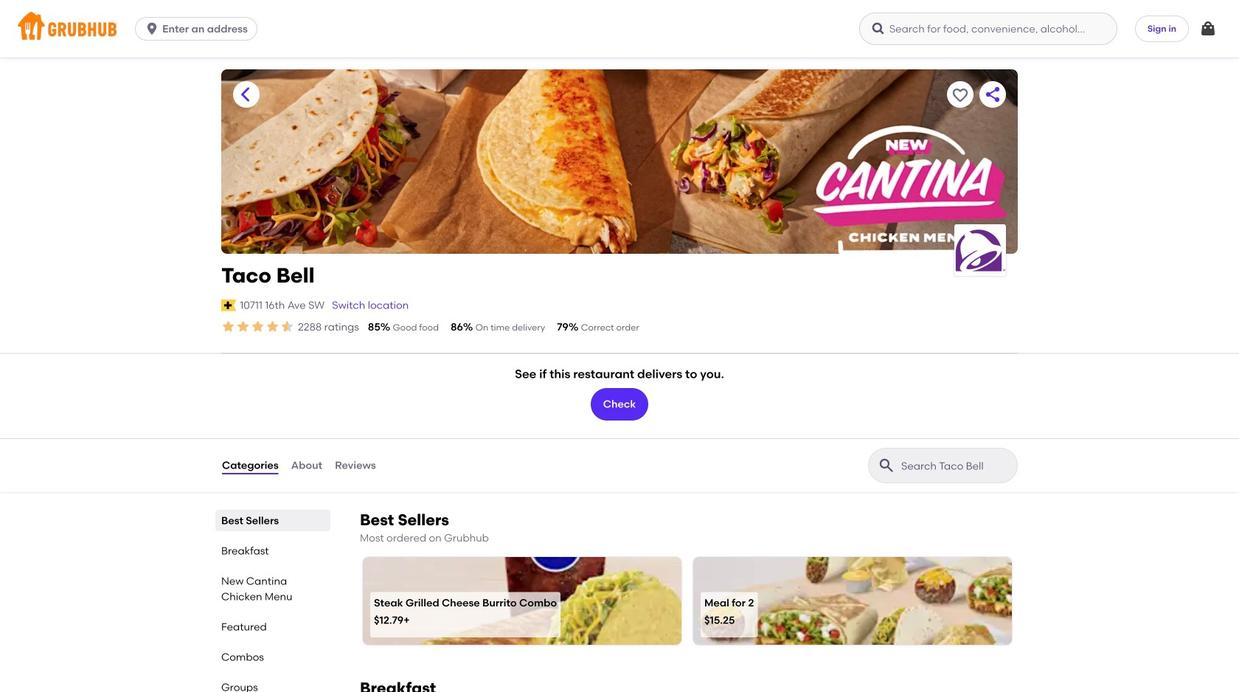 Task type: describe. For each thing, give the bounding box(es) containing it.
taco bell logo image
[[955, 228, 1006, 272]]

main navigation navigation
[[0, 0, 1239, 58]]

0 horizontal spatial svg image
[[145, 21, 159, 36]]

share icon image
[[984, 86, 1002, 103]]

2 horizontal spatial svg image
[[1200, 20, 1217, 38]]



Task type: vqa. For each thing, say whether or not it's contained in the screenshot.
subscription pass image
yes



Task type: locate. For each thing, give the bounding box(es) containing it.
Search for food, convenience, alcohol... search field
[[859, 13, 1118, 45]]

star icon image
[[221, 319, 236, 334], [236, 319, 251, 334], [251, 319, 266, 334], [266, 319, 280, 334], [280, 319, 295, 334], [280, 319, 295, 334]]

svg image
[[1200, 20, 1217, 38], [145, 21, 159, 36], [871, 21, 886, 36]]

caret left icon image
[[238, 86, 255, 103]]

search icon image
[[878, 457, 896, 474]]

subscription pass image
[[221, 299, 236, 311]]

1 horizontal spatial svg image
[[871, 21, 886, 36]]

Search Taco Bell search field
[[900, 459, 1013, 473]]



